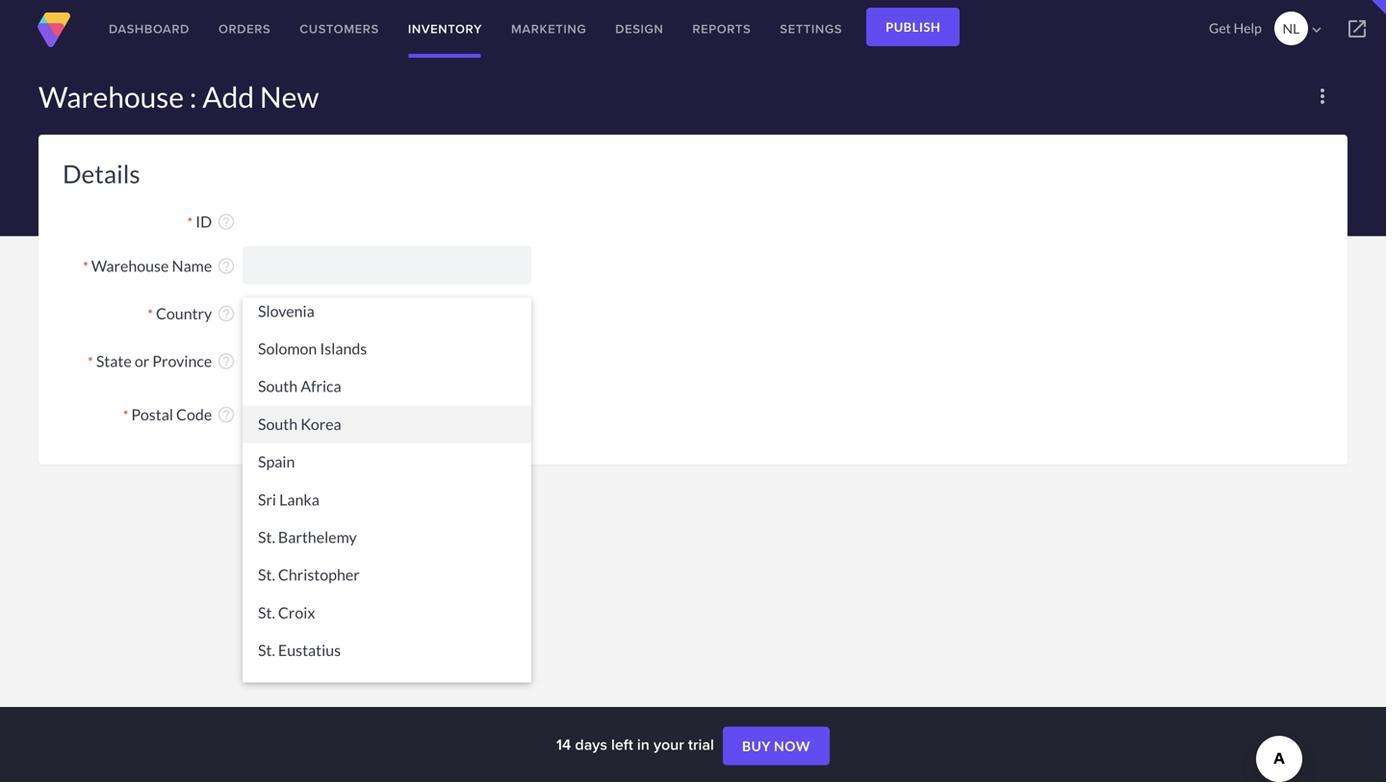 Task type: locate. For each thing, give the bounding box(es) containing it.
st. for st. christopher
[[258, 566, 275, 585]]

2 st. from the top
[[258, 566, 275, 585]]

2 help_outline from the top
[[217, 257, 236, 276]]

* for * warehouse name help_outline
[[83, 259, 88, 275]]

* country help_outline
[[148, 304, 236, 324]]

add
[[202, 79, 254, 114]]

trial
[[688, 734, 714, 756]]

st. for st. croix
[[258, 604, 275, 622]]

14 days left in your trial
[[557, 734, 718, 756]]

help_outline right 'id'
[[217, 212, 236, 232]]

1 vertical spatial warehouse
[[91, 257, 169, 275]]

* inside * id help_outline
[[187, 214, 193, 231]]

help_outline inside * state or province help_outline
[[217, 352, 236, 371]]

* for * country help_outline
[[148, 306, 153, 323]]

help_outline right country
[[217, 305, 236, 324]]

st. for st. barthelemy
[[258, 528, 275, 547]]

* inside * warehouse name help_outline
[[83, 259, 88, 275]]

name
[[172, 257, 212, 275]]

14
[[557, 734, 571, 756]]

help_outline inside * warehouse name help_outline
[[217, 257, 236, 276]]

buy now link
[[723, 728, 830, 766]]

more_vert
[[1312, 85, 1335, 108]]

* for * state or province help_outline
[[88, 354, 93, 370]]

postal
[[131, 405, 173, 424]]

help_outline right code
[[217, 406, 236, 425]]

3 help_outline from the top
[[217, 305, 236, 324]]

1 south from the top
[[258, 377, 298, 396]]

nl
[[1283, 20, 1300, 37]]

*
[[187, 214, 193, 231], [83, 259, 88, 275], [148, 306, 153, 323], [88, 354, 93, 370], [123, 407, 128, 424]]

st. down sri
[[258, 528, 275, 547]]

south for south korea
[[258, 415, 298, 434]]

or
[[135, 352, 149, 371]]

* inside * state or province help_outline
[[88, 354, 93, 370]]

warehouse : add new
[[39, 79, 319, 114]]

help_outline inside * country help_outline
[[217, 305, 236, 324]]

* down details
[[83, 259, 88, 275]]

warehouse
[[39, 79, 184, 114], [91, 257, 169, 275]]

st.
[[258, 528, 275, 547], [258, 566, 275, 585], [258, 604, 275, 622], [258, 641, 275, 660], [258, 679, 275, 698]]

* inside * country help_outline
[[148, 306, 153, 323]]

1 vertical spatial south
[[258, 415, 298, 434]]

warehouse left the 'name' on the top left of page
[[91, 257, 169, 275]]

get help
[[1210, 20, 1262, 36]]

4 help_outline from the top
[[217, 352, 236, 371]]

days
[[575, 734, 608, 756]]

st. up st. croix
[[258, 566, 275, 585]]

* for * id help_outline
[[187, 214, 193, 231]]

publish
[[886, 19, 941, 35]]

christopher
[[278, 566, 360, 585]]

warehouse up details
[[39, 79, 184, 114]]

st. up st. john
[[258, 641, 275, 660]]

john
[[278, 679, 311, 698]]

* left state
[[88, 354, 93, 370]]

st. croix
[[258, 604, 315, 622]]

marketing
[[511, 20, 587, 38]]

reports
[[693, 20, 751, 38]]

help_outline
[[217, 212, 236, 232], [217, 257, 236, 276], [217, 305, 236, 324], [217, 352, 236, 371], [217, 406, 236, 425]]

0 vertical spatial south
[[258, 377, 298, 396]]

3 st. from the top
[[258, 604, 275, 622]]

* left 'id'
[[187, 214, 193, 231]]

solomon islands
[[258, 339, 367, 358]]

more_vert button
[[1304, 77, 1342, 116]]

help_outline inside * postal code help_outline
[[217, 406, 236, 425]]

2 south from the top
[[258, 415, 298, 434]]

warehouse inside * warehouse name help_outline
[[91, 257, 169, 275]]

* left country
[[148, 306, 153, 323]]

south down solomon
[[258, 377, 298, 396]]

south up "spain"
[[258, 415, 298, 434]]

4 st. from the top
[[258, 641, 275, 660]]

1 help_outline from the top
[[217, 212, 236, 232]]

id
[[196, 212, 212, 231]]

code
[[176, 405, 212, 424]]

* left postal
[[123, 407, 128, 424]]

None text field
[[243, 246, 532, 284]]

help_outline inside * id help_outline
[[217, 212, 236, 232]]

buy
[[742, 739, 771, 755]]

1 st. from the top
[[258, 528, 275, 547]]

inventory
[[408, 20, 482, 38]]

st. left croix
[[258, 604, 275, 622]]

st. christopher
[[258, 566, 360, 585]]

south
[[258, 377, 298, 396], [258, 415, 298, 434]]

help_outline right province
[[217, 352, 236, 371]]

5 st. from the top
[[258, 679, 275, 698]]

help
[[1234, 20, 1262, 36]]

barthelemy
[[278, 528, 357, 547]]

5 help_outline from the top
[[217, 406, 236, 425]]

eustatius
[[278, 641, 341, 660]]

st. left john
[[258, 679, 275, 698]]

* warehouse name help_outline
[[83, 257, 236, 276]]

* inside * postal code help_outline
[[123, 407, 128, 424]]

state
[[96, 352, 132, 371]]

buy now
[[742, 739, 811, 755]]

help_outline right the 'name' on the top left of page
[[217, 257, 236, 276]]



Task type: vqa. For each thing, say whether or not it's contained in the screenshot.
Secret Key*
no



Task type: describe. For each thing, give the bounding box(es) containing it.

[[1346, 17, 1369, 40]]

south for south africa
[[258, 377, 298, 396]]

dashboard link
[[94, 0, 204, 58]]

south korea
[[258, 415, 342, 434]]

slovenia
[[258, 302, 315, 320]]

* state or province help_outline
[[88, 352, 236, 371]]

* id help_outline
[[187, 212, 236, 232]]

korea
[[301, 415, 342, 434]]

st. john
[[258, 679, 311, 698]]

publish button
[[867, 8, 960, 46]]

islands
[[320, 339, 367, 358]]

in
[[637, 734, 650, 756]]

lanka
[[279, 490, 320, 509]]

your
[[654, 734, 684, 756]]

design
[[616, 20, 664, 38]]

sri
[[258, 490, 276, 509]]

province
[[152, 352, 212, 371]]

:
[[190, 79, 197, 114]]

st. barthelemy
[[258, 528, 357, 547]]

st. for st. john
[[258, 679, 275, 698]]

* for * postal code help_outline
[[123, 407, 128, 424]]

left
[[612, 734, 633, 756]]


[[1309, 21, 1326, 38]]

now
[[774, 739, 811, 755]]

africa
[[301, 377, 342, 396]]

get
[[1210, 20, 1232, 36]]

spain
[[258, 453, 295, 471]]

dashboard
[[109, 20, 190, 38]]

new
[[260, 79, 319, 114]]

st. eustatius
[[258, 641, 341, 660]]

* postal code help_outline
[[123, 405, 236, 425]]

details
[[63, 159, 140, 189]]

nl 
[[1283, 20, 1326, 38]]

croix
[[278, 604, 315, 622]]

south africa
[[258, 377, 342, 396]]

country
[[156, 304, 212, 323]]

0 vertical spatial warehouse
[[39, 79, 184, 114]]

 link
[[1329, 0, 1387, 58]]

st. for st. eustatius
[[258, 641, 275, 660]]

customers
[[300, 20, 379, 38]]

settings
[[780, 20, 843, 38]]

solomon
[[258, 339, 317, 358]]

orders
[[219, 20, 271, 38]]

sri lanka
[[258, 490, 320, 509]]



